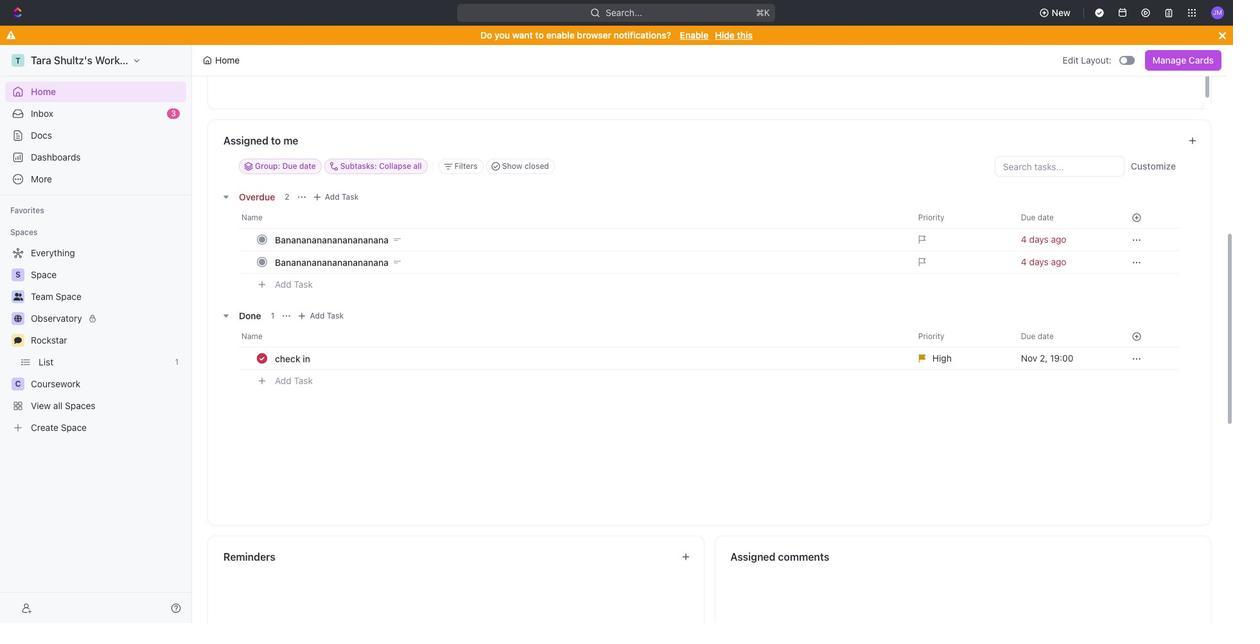 Task type: describe. For each thing, give the bounding box(es) containing it.
banananananananananana for second banananananananananana link from the top of the page
[[275, 257, 389, 268]]

favorites button
[[5, 203, 49, 218]]

edit layout:
[[1063, 55, 1112, 66]]

1 name button from the top
[[239, 207, 911, 228]]

check
[[275, 353, 300, 364]]

1 horizontal spatial to
[[535, 30, 544, 40]]

new button
[[1034, 3, 1078, 23]]

show
[[502, 161, 522, 171]]

banananananananananana for first banananananananananana link
[[275, 234, 389, 245]]

view
[[31, 400, 51, 411]]

assigned for assigned comments
[[731, 551, 776, 563]]

s
[[15, 270, 21, 279]]

comment image
[[14, 337, 22, 344]]

high button
[[911, 347, 1014, 370]]

closed
[[525, 161, 549, 171]]

in
[[303, 353, 310, 364]]

2
[[285, 192, 289, 202]]

due date for name
[[1021, 213, 1054, 222]]

1 horizontal spatial all
[[413, 161, 422, 171]]

view all spaces
[[31, 400, 95, 411]]

name for 1st name dropdown button from the bottom
[[242, 331, 263, 341]]

filters button
[[439, 159, 483, 174]]

show closed
[[502, 161, 549, 171]]

docs
[[31, 130, 52, 141]]

2 banananananananananana link from the top
[[272, 253, 908, 271]]

this
[[737, 30, 753, 40]]

jm button
[[1208, 3, 1228, 23]]

view all spaces link
[[5, 396, 184, 416]]

space for team
[[56, 291, 81, 302]]

layout:
[[1081, 55, 1112, 66]]

comments
[[778, 551, 829, 563]]

shultz's
[[54, 55, 92, 66]]

3
[[171, 109, 176, 118]]

2 name button from the top
[[239, 326, 911, 347]]

space link
[[31, 265, 184, 285]]

subtasks: collapse all
[[340, 161, 422, 171]]

⌘k
[[756, 7, 770, 18]]

date for name
[[1038, 213, 1054, 222]]

enable
[[680, 30, 709, 40]]

docs link
[[5, 125, 186, 146]]

filters
[[455, 161, 478, 171]]

create space link
[[5, 418, 184, 438]]

do you want to enable browser notifications? enable hide this
[[480, 30, 753, 40]]

manage cards button
[[1145, 50, 1222, 71]]

notifications?
[[614, 30, 671, 40]]

show closed button
[[486, 159, 555, 174]]

date for priority
[[1038, 331, 1054, 341]]

team space
[[31, 291, 81, 302]]

inbox
[[31, 108, 53, 119]]

manage
[[1153, 55, 1187, 66]]

workspace
[[95, 55, 148, 66]]

check in
[[275, 353, 310, 364]]

overdue
[[239, 191, 275, 202]]

you
[[495, 30, 510, 40]]

new
[[1052, 7, 1071, 18]]

priority for 1st "priority" dropdown button from the bottom of the page
[[918, 331, 945, 341]]

home link
[[5, 82, 186, 102]]

1 inside tree
[[175, 357, 179, 367]]

assigned for assigned to me
[[224, 135, 269, 146]]

enable
[[546, 30, 575, 40]]

check in link
[[272, 349, 908, 368]]

create space
[[31, 422, 87, 433]]

list
[[39, 356, 53, 367]]

due for priority
[[1021, 331, 1036, 341]]

everything link
[[5, 243, 184, 263]]

manage cards
[[1153, 55, 1214, 66]]

due date button for name
[[1014, 207, 1116, 228]]

tara shultz's workspace, , element
[[12, 54, 24, 67]]

browser
[[577, 30, 612, 40]]

search...
[[606, 7, 643, 18]]

1 priority button from the top
[[911, 207, 1014, 228]]

team space link
[[31, 286, 184, 307]]

jm
[[1213, 9, 1222, 16]]



Task type: locate. For each thing, give the bounding box(es) containing it.
name down overdue
[[242, 213, 263, 222]]

1 vertical spatial due date
[[1021, 331, 1054, 341]]

1 vertical spatial banananananananananana
[[275, 257, 389, 268]]

team
[[31, 291, 53, 302]]

high
[[933, 353, 952, 364]]

0 vertical spatial spaces
[[10, 227, 37, 237]]

0 horizontal spatial home
[[31, 86, 56, 97]]

0 vertical spatial date
[[299, 161, 316, 171]]

name button down "closed"
[[239, 207, 911, 228]]

0 horizontal spatial all
[[53, 400, 62, 411]]

0 horizontal spatial to
[[271, 135, 281, 146]]

1 horizontal spatial 1
[[271, 311, 275, 321]]

all
[[413, 161, 422, 171], [53, 400, 62, 411]]

0 vertical spatial name button
[[239, 207, 911, 228]]

1 vertical spatial home
[[31, 86, 56, 97]]

spaces up create space link on the bottom left
[[65, 400, 95, 411]]

due for name
[[1021, 213, 1036, 222]]

1 vertical spatial to
[[271, 135, 281, 146]]

2 vertical spatial space
[[61, 422, 87, 433]]

add
[[325, 192, 340, 202], [275, 279, 291, 289], [310, 311, 325, 321], [275, 375, 291, 386]]

0 vertical spatial all
[[413, 161, 422, 171]]

name
[[242, 213, 263, 222], [242, 331, 263, 341]]

add task
[[325, 192, 359, 202], [275, 279, 313, 289], [310, 311, 344, 321], [275, 375, 313, 386]]

1 banananananananananana from the top
[[275, 234, 389, 245]]

me
[[283, 135, 298, 146]]

space for create
[[61, 422, 87, 433]]

1 vertical spatial banananananananananana link
[[272, 253, 908, 271]]

1 vertical spatial 1
[[175, 357, 179, 367]]

home
[[215, 55, 240, 66], [31, 86, 56, 97]]

1 vertical spatial all
[[53, 400, 62, 411]]

1 vertical spatial assigned
[[731, 551, 776, 563]]

assigned to me
[[224, 135, 298, 146]]

date
[[299, 161, 316, 171], [1038, 213, 1054, 222], [1038, 331, 1054, 341]]

subtasks:
[[340, 161, 377, 171]]

1 vertical spatial priority
[[918, 331, 945, 341]]

space down view all spaces
[[61, 422, 87, 433]]

assigned left comments
[[731, 551, 776, 563]]

2 name from the top
[[242, 331, 263, 341]]

spaces inside tree
[[65, 400, 95, 411]]

2 due date from the top
[[1021, 331, 1054, 341]]

0 vertical spatial priority button
[[911, 207, 1014, 228]]

add task button
[[309, 189, 364, 205], [269, 277, 318, 292], [294, 308, 349, 324], [269, 373, 318, 389]]

priority for first "priority" dropdown button from the top of the page
[[918, 213, 945, 222]]

priority
[[918, 213, 945, 222], [918, 331, 945, 341]]

0 vertical spatial 1
[[271, 311, 275, 321]]

0 vertical spatial banananananananananana
[[275, 234, 389, 245]]

observatory
[[31, 313, 82, 324]]

coursework, , element
[[12, 378, 24, 391]]

1 vertical spatial priority button
[[911, 326, 1014, 347]]

2 priority button from the top
[[911, 326, 1014, 347]]

0 vertical spatial banananananananananana link
[[272, 230, 908, 249]]

favorites
[[10, 206, 44, 215]]

name button
[[239, 207, 911, 228], [239, 326, 911, 347]]

0 vertical spatial due date button
[[1014, 207, 1116, 228]]

sidebar navigation
[[0, 45, 195, 623]]

0 vertical spatial name
[[242, 213, 263, 222]]

do
[[480, 30, 492, 40]]

spaces down favorites button
[[10, 227, 37, 237]]

0 vertical spatial due date
[[1021, 213, 1054, 222]]

1 due date button from the top
[[1014, 207, 1116, 228]]

due date button for priority
[[1014, 326, 1116, 347]]

to left me at the left top of the page
[[271, 135, 281, 146]]

all right collapse
[[413, 161, 422, 171]]

1 name from the top
[[242, 213, 263, 222]]

coursework link
[[31, 374, 184, 394]]

task
[[342, 192, 359, 202], [294, 279, 313, 289], [327, 311, 344, 321], [294, 375, 313, 386]]

2 banananananananananana from the top
[[275, 257, 389, 268]]

tara
[[31, 55, 51, 66]]

tara shultz's workspace
[[31, 55, 148, 66]]

assigned comments
[[731, 551, 829, 563]]

t
[[15, 56, 21, 65]]

1 vertical spatial due date button
[[1014, 326, 1116, 347]]

customize
[[1131, 161, 1176, 172]]

more button
[[5, 169, 186, 189]]

assigned up group:
[[224, 135, 269, 146]]

group: due date
[[255, 161, 316, 171]]

2 vertical spatial due
[[1021, 331, 1036, 341]]

0 vertical spatial to
[[535, 30, 544, 40]]

due date
[[1021, 213, 1054, 222], [1021, 331, 1054, 341]]

due date for priority
[[1021, 331, 1054, 341]]

1 vertical spatial spaces
[[65, 400, 95, 411]]

hide
[[715, 30, 735, 40]]

customize button
[[1127, 157, 1180, 175]]

0 vertical spatial priority
[[918, 213, 945, 222]]

2 due date button from the top
[[1014, 326, 1116, 347]]

1 due date from the top
[[1021, 213, 1054, 222]]

edit
[[1063, 55, 1079, 66]]

tree inside sidebar navigation
[[5, 243, 186, 438]]

1 horizontal spatial assigned
[[731, 551, 776, 563]]

to right want
[[535, 30, 544, 40]]

all inside tree
[[53, 400, 62, 411]]

2 priority from the top
[[918, 331, 945, 341]]

rockstar link
[[31, 330, 184, 351]]

create
[[31, 422, 58, 433]]

1 vertical spatial name button
[[239, 326, 911, 347]]

banananananananananana link
[[272, 230, 908, 249], [272, 253, 908, 271]]

want
[[512, 30, 533, 40]]

all right view
[[53, 400, 62, 411]]

cards
[[1189, 55, 1214, 66]]

name button up check in 'link'
[[239, 326, 911, 347]]

Search tasks... text field
[[995, 157, 1124, 176]]

space up team
[[31, 269, 57, 280]]

reminders
[[224, 551, 275, 563]]

dashboards link
[[5, 147, 186, 168]]

1 priority from the top
[[918, 213, 945, 222]]

due date button
[[1014, 207, 1116, 228], [1014, 326, 1116, 347]]

everything
[[31, 247, 75, 258]]

1 vertical spatial space
[[56, 291, 81, 302]]

0 horizontal spatial 1
[[175, 357, 179, 367]]

0 horizontal spatial spaces
[[10, 227, 37, 237]]

spaces
[[10, 227, 37, 237], [65, 400, 95, 411]]

to
[[535, 30, 544, 40], [271, 135, 281, 146]]

dashboards
[[31, 152, 81, 163]]

0 horizontal spatial assigned
[[224, 135, 269, 146]]

1 vertical spatial due
[[1021, 213, 1036, 222]]

0 vertical spatial space
[[31, 269, 57, 280]]

1 horizontal spatial home
[[215, 55, 240, 66]]

1 horizontal spatial spaces
[[65, 400, 95, 411]]

0 vertical spatial due
[[282, 161, 297, 171]]

more
[[31, 173, 52, 184]]

c
[[15, 379, 21, 389]]

space
[[31, 269, 57, 280], [56, 291, 81, 302], [61, 422, 87, 433]]

rockstar
[[31, 335, 67, 346]]

2 vertical spatial date
[[1038, 331, 1054, 341]]

assigned
[[224, 135, 269, 146], [731, 551, 776, 563]]

name for 1st name dropdown button
[[242, 213, 263, 222]]

done
[[239, 310, 261, 321]]

1 vertical spatial name
[[242, 331, 263, 341]]

tree
[[5, 243, 186, 438]]

list link
[[39, 352, 170, 373]]

space, , element
[[12, 268, 24, 281]]

observatory link
[[31, 308, 184, 329]]

0 vertical spatial assigned
[[224, 135, 269, 146]]

1 banananananananananana link from the top
[[272, 230, 908, 249]]

banananananananananana
[[275, 234, 389, 245], [275, 257, 389, 268]]

tree containing everything
[[5, 243, 186, 438]]

priority button
[[911, 207, 1014, 228], [911, 326, 1014, 347]]

home inside sidebar navigation
[[31, 86, 56, 97]]

group:
[[255, 161, 280, 171]]

collapse
[[379, 161, 411, 171]]

1 vertical spatial date
[[1038, 213, 1054, 222]]

0 vertical spatial home
[[215, 55, 240, 66]]

name down done
[[242, 331, 263, 341]]

coursework
[[31, 378, 80, 389]]

globe image
[[14, 315, 22, 322]]

space up observatory
[[56, 291, 81, 302]]

user group image
[[13, 293, 23, 301]]



Task type: vqa. For each thing, say whether or not it's contained in the screenshot.
rightmost 1
yes



